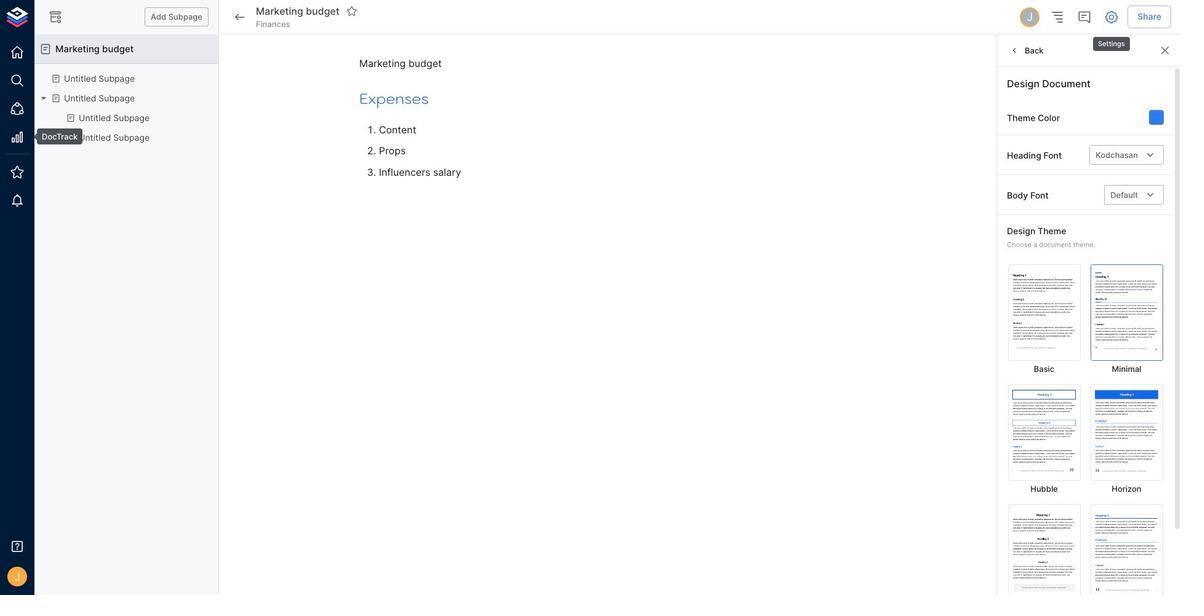 Task type: vqa. For each thing, say whether or not it's contained in the screenshot.
A CHART. image
no



Task type: describe. For each thing, give the bounding box(es) containing it.
1 horizontal spatial tooltip
[[1092, 28, 1131, 53]]

0 horizontal spatial tooltip
[[28, 129, 83, 145]]

table of contents image
[[1050, 10, 1065, 24]]

settings image
[[1105, 10, 1119, 24]]



Task type: locate. For each thing, give the bounding box(es) containing it.
0 vertical spatial tooltip
[[1092, 28, 1131, 53]]

1 vertical spatial tooltip
[[28, 129, 83, 145]]

comments image
[[1077, 10, 1092, 24]]

tooltip
[[1092, 28, 1131, 53], [28, 129, 83, 145]]

hide wiki image
[[48, 10, 63, 24]]

go back image
[[233, 10, 247, 24]]

favorite image
[[346, 6, 357, 17]]



